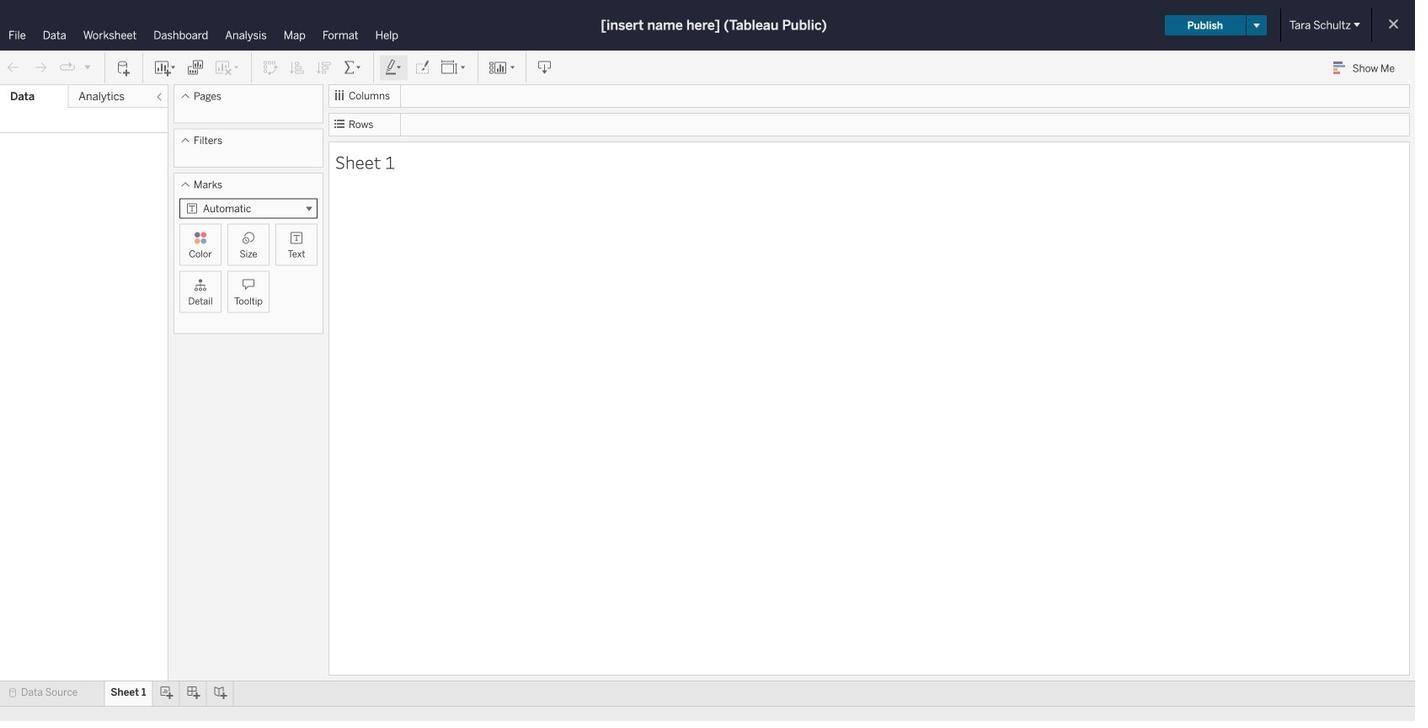 Task type: describe. For each thing, give the bounding box(es) containing it.
collapse image
[[154, 92, 164, 102]]

show/hide cards image
[[489, 59, 516, 76]]

fit image
[[441, 59, 468, 76]]

redo image
[[32, 59, 49, 76]]

new data source image
[[115, 59, 132, 76]]

sort descending image
[[316, 59, 333, 76]]

replay animation image
[[59, 59, 76, 76]]

clear sheet image
[[214, 59, 241, 76]]



Task type: vqa. For each thing, say whether or not it's contained in the screenshot.
Sort Ascending icon
yes



Task type: locate. For each thing, give the bounding box(es) containing it.
format workbook image
[[414, 59, 431, 76]]

sort ascending image
[[289, 59, 306, 76]]

new worksheet image
[[153, 59, 177, 76]]

swap rows and columns image
[[262, 59, 279, 76]]

download image
[[537, 59, 554, 76]]

highlight image
[[384, 59, 404, 76]]

duplicate image
[[187, 59, 204, 76]]

totals image
[[343, 59, 363, 76]]

replay animation image
[[83, 62, 93, 72]]

undo image
[[5, 59, 22, 76]]



